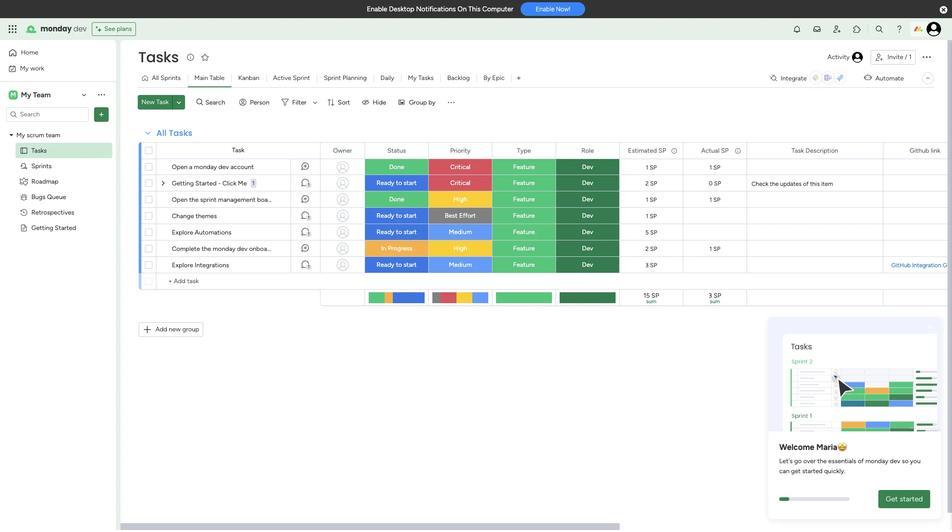Task type: vqa. For each thing, say whether or not it's contained in the screenshot.
fourth 'Dev' from the bottom of the page
yes



Task type: describe. For each thing, give the bounding box(es) containing it.
started for getting started
[[55, 224, 76, 232]]

monday right 'a' at top
[[194, 163, 217, 171]]

retrospectives
[[31, 209, 74, 216]]

best
[[445, 212, 458, 220]]

invite / 1 button
[[871, 50, 916, 65]]

github
[[910, 147, 930, 154]]

Search in workspace field
[[19, 109, 76, 120]]

monday down automations
[[213, 245, 236, 253]]

1 2 from the top
[[646, 180, 649, 187]]

role
[[582, 147, 594, 154]]

on
[[458, 5, 467, 13]]

automations
[[195, 229, 232, 237]]

2 high from the top
[[454, 245, 467, 252]]

check
[[752, 181, 769, 187]]

public board image for getting started
[[20, 224, 28, 232]]

my for my tasks
[[408, 74, 417, 82]]

5 dev from the top
[[582, 228, 594, 236]]

description
[[806, 147, 839, 154]]

Task Description field
[[790, 146, 841, 156]]

over
[[804, 458, 816, 466]]

home button
[[5, 45, 98, 60]]

let's
[[780, 458, 793, 466]]

enable now!
[[536, 6, 571, 13]]

arrow down image
[[310, 97, 321, 108]]

by
[[429, 98, 436, 106]]

see
[[104, 25, 115, 33]]

all for all tasks
[[156, 127, 167, 139]]

get
[[886, 495, 898, 504]]

active sprint
[[273, 74, 310, 82]]

desktop
[[389, 5, 415, 13]]

actual
[[702, 147, 720, 154]]

3 feature from the top
[[513, 196, 535, 203]]

updates
[[781, 181, 802, 187]]

1 critical from the top
[[451, 163, 471, 171]]

computer
[[483, 5, 514, 13]]

enable for enable now!
[[536, 6, 555, 13]]

15 sp sum
[[644, 292, 659, 305]]

2 dev from the top
[[582, 179, 594, 187]]

board
[[257, 196, 274, 204]]

dapulse integrations image
[[771, 75, 777, 82]]

2 done from the top
[[389, 196, 404, 203]]

tasks up all sprints button
[[138, 47, 179, 67]]

Tasks field
[[136, 47, 181, 67]]

3 ready to start from the top
[[377, 228, 417, 236]]

Role field
[[579, 146, 597, 156]]

4 ready to start from the top
[[377, 261, 417, 269]]

person button
[[236, 95, 275, 110]]

let's go over the essentials of monday dev so you can get started quickly.
[[780, 458, 921, 476]]

sprint inside button
[[293, 74, 310, 82]]

in progress
[[381, 245, 413, 252]]

progress
[[388, 245, 413, 252]]

4 dev from the top
[[582, 212, 594, 220]]

all tasks
[[156, 127, 193, 139]]

Status field
[[385, 146, 408, 156]]

active sprint button
[[266, 71, 317, 86]]

select product image
[[8, 25, 17, 34]]

kanban button
[[232, 71, 266, 86]]

workspace selection element
[[9, 89, 52, 100]]

1 inside button
[[910, 53, 912, 61]]

notifications image
[[793, 25, 802, 34]]

sp inside field
[[659, 147, 666, 154]]

person
[[250, 98, 270, 106]]

sprint
[[200, 196, 217, 204]]

this
[[469, 5, 481, 13]]

get
[[792, 468, 801, 476]]

Type field
[[515, 146, 534, 156]]

can
[[780, 468, 790, 476]]

maria williams image
[[927, 22, 942, 36]]

get started button
[[879, 490, 931, 509]]

you
[[911, 458, 921, 466]]

4 to from the top
[[396, 261, 402, 269]]

my tasks
[[408, 74, 434, 82]]

lottie animation element
[[769, 317, 942, 435]]

see plans
[[104, 25, 132, 33]]

2 ready to start from the top
[[377, 212, 417, 220]]

the for open
[[189, 196, 199, 204]]

getting started
[[31, 224, 76, 232]]

quickly.
[[825, 468, 846, 476]]

getting for getting started - click me
[[172, 180, 194, 187]]

type
[[517, 147, 531, 154]]

team
[[46, 131, 60, 139]]

autopilot image
[[865, 72, 872, 84]]

Actual SP field
[[699, 146, 731, 156]]

sp inside 3 sp sum
[[714, 292, 722, 300]]

v2 search image
[[197, 97, 203, 107]]

sprint planning button
[[317, 71, 374, 86]]

2 critical from the top
[[451, 179, 471, 187]]

by epic
[[484, 74, 505, 82]]

2 ready from the top
[[377, 212, 395, 220]]

2 medium from the top
[[449, 261, 472, 269]]

monday up home button
[[40, 24, 72, 34]]

account
[[231, 163, 254, 171]]

group
[[409, 98, 427, 106]]

2 to from the top
[[396, 212, 402, 220]]

task for task description
[[792, 147, 805, 154]]

link
[[931, 147, 941, 154]]

the for complete
[[202, 245, 211, 253]]

3 sp sum
[[709, 292, 722, 305]]

effort
[[459, 212, 476, 220]]

all for all sprints
[[152, 74, 159, 82]]

explore integrations
[[172, 262, 229, 269]]

in
[[381, 245, 386, 252]]

6 dev from the top
[[582, 245, 594, 252]]

filter button
[[278, 95, 321, 110]]

7 feature from the top
[[513, 261, 535, 269]]

1 button for change themes
[[291, 208, 320, 224]]

my scrum team
[[16, 131, 60, 139]]

roadmap
[[31, 178, 58, 185]]

workspace options image
[[97, 90, 106, 99]]

0 horizontal spatial options image
[[97, 110, 106, 119]]

monday inside let's go over the essentials of monday dev so you can get started quickly.
[[866, 458, 889, 466]]

task for task
[[232, 146, 245, 154]]

best effort
[[445, 212, 476, 220]]

1 medium from the top
[[449, 228, 472, 236]]

sum for 3
[[710, 298, 721, 305]]

2 2 from the top
[[646, 245, 649, 252]]

1 start from the top
[[404, 179, 417, 187]]

essentials
[[829, 458, 857, 466]]

sum for 15
[[647, 298, 657, 305]]

inbox image
[[813, 25, 822, 34]]

started inside button
[[900, 495, 924, 504]]

this
[[811, 181, 820, 187]]

all sprints button
[[138, 71, 188, 86]]

github integration guid
[[892, 262, 953, 269]]

a
[[189, 163, 193, 171]]

my for my team
[[21, 90, 31, 99]]

started for getting started - click me
[[195, 180, 217, 187]]

sort
[[338, 98, 350, 106]]

-
[[218, 180, 221, 187]]

1 horizontal spatial options image
[[922, 51, 933, 62]]

add new group
[[156, 326, 199, 333]]

3 dev from the top
[[582, 196, 594, 203]]

3 ready from the top
[[377, 228, 395, 236]]

sp inside 15 sp sum
[[652, 292, 659, 300]]

1 button for getting started - click me
[[291, 175, 320, 192]]

plans
[[117, 25, 132, 33]]

sprints inside button
[[161, 74, 181, 82]]

main
[[195, 74, 208, 82]]

3 for 3 sp
[[646, 262, 649, 269]]

my tasks button
[[401, 71, 441, 86]]

add new group button
[[139, 323, 203, 337]]

5
[[646, 229, 649, 236]]

0 sp
[[709, 180, 722, 187]]

backlog button
[[441, 71, 477, 86]]

change
[[172, 212, 194, 220]]

list box containing my scrum team
[[0, 126, 116, 358]]



Task type: locate. For each thing, give the bounding box(es) containing it.
0 horizontal spatial enable
[[367, 5, 388, 13]]

the
[[770, 181, 779, 187], [189, 196, 199, 204], [202, 245, 211, 253], [818, 458, 827, 466]]

1 horizontal spatial 3
[[709, 292, 713, 300]]

open for open a monday dev account
[[172, 163, 188, 171]]

1 horizontal spatial sprint
[[324, 74, 341, 82]]

+ Add task text field
[[161, 276, 316, 287]]

of right essentials
[[858, 458, 864, 466]]

0 horizontal spatial 3
[[646, 262, 649, 269]]

1 vertical spatial open
[[172, 196, 188, 204]]

activity
[[828, 53, 850, 61]]

actual sp
[[702, 147, 729, 154]]

my inside list box
[[16, 131, 25, 139]]

0 horizontal spatial started
[[55, 224, 76, 232]]

0 vertical spatial all
[[152, 74, 159, 82]]

1 button
[[251, 175, 257, 192], [291, 175, 320, 192], [291, 208, 320, 224], [291, 224, 320, 241], [291, 257, 320, 273]]

themes
[[196, 212, 217, 220]]

2 feature from the top
[[513, 179, 535, 187]]

1 high from the top
[[454, 196, 467, 203]]

my for my work
[[20, 64, 29, 72]]

0 vertical spatial public board image
[[20, 146, 28, 155]]

0 vertical spatial options image
[[922, 51, 933, 62]]

sp inside field
[[722, 147, 729, 154]]

help image
[[895, 25, 904, 34]]

1 done from the top
[[389, 163, 404, 171]]

of left this
[[803, 181, 809, 187]]

0 vertical spatial open
[[172, 163, 188, 171]]

work
[[30, 64, 44, 72]]

open a monday dev account
[[172, 163, 254, 171]]

column information image
[[735, 147, 742, 154]]

2 sum from the left
[[710, 298, 721, 305]]

enable left desktop
[[367, 5, 388, 13]]

the down explore automations
[[202, 245, 211, 253]]

5 sp
[[646, 229, 658, 236]]

team
[[33, 90, 51, 99]]

started inside list box
[[55, 224, 76, 232]]

open the sprint management board
[[172, 196, 274, 204]]

0 horizontal spatial sprints
[[31, 162, 52, 170]]

1 horizontal spatial of
[[858, 458, 864, 466]]

5 feature from the top
[[513, 228, 535, 236]]

0 vertical spatial explore
[[172, 229, 193, 237]]

epic
[[493, 74, 505, 82]]

dev up - on the top of the page
[[219, 163, 229, 171]]

4 start from the top
[[404, 261, 417, 269]]

all down tasks field
[[152, 74, 159, 82]]

sprints down tasks field
[[161, 74, 181, 82]]

my left "work" at the left top
[[20, 64, 29, 72]]

4 feature from the top
[[513, 212, 535, 220]]

enable
[[367, 5, 388, 13], [536, 6, 555, 13]]

welcome
[[780, 443, 815, 453]]

/
[[905, 53, 908, 61]]

1 vertical spatial options image
[[97, 110, 106, 119]]

2 sp down 5 sp
[[646, 245, 658, 252]]

0 vertical spatial high
[[454, 196, 467, 203]]

high
[[454, 196, 467, 203], [454, 245, 467, 252]]

2 horizontal spatial task
[[792, 147, 805, 154]]

getting for getting started
[[31, 224, 53, 232]]

the left sprint
[[189, 196, 199, 204]]

close image
[[926, 323, 935, 333]]

option
[[0, 127, 116, 129]]

column information image
[[671, 147, 678, 154]]

explore down change
[[172, 229, 193, 237]]

monday
[[40, 24, 72, 34], [194, 163, 217, 171], [213, 245, 236, 253], [866, 458, 889, 466]]

sprint right active on the left top of the page
[[293, 74, 310, 82]]

automate
[[876, 74, 904, 82]]

1 feature from the top
[[513, 163, 535, 171]]

task left the description
[[792, 147, 805, 154]]

0 horizontal spatial getting
[[31, 224, 53, 232]]

item
[[822, 181, 834, 187]]

estimated
[[628, 147, 657, 154]]

1 vertical spatial medium
[[449, 261, 472, 269]]

daily
[[381, 74, 395, 82]]

1 explore from the top
[[172, 229, 193, 237]]

lottie animation image
[[769, 321, 942, 435]]

collapse board header image
[[925, 75, 932, 82]]

sprints
[[161, 74, 181, 82], [31, 162, 52, 170]]

1 to from the top
[[396, 179, 402, 187]]

add view image
[[517, 75, 521, 82]]

tasks inside field
[[169, 127, 193, 139]]

the for check
[[770, 181, 779, 187]]

active
[[273, 74, 292, 82]]

onboarding
[[249, 245, 282, 253]]

new task button
[[138, 95, 172, 110]]

2 sp
[[646, 180, 658, 187], [646, 245, 658, 252]]

getting down 'a' at top
[[172, 180, 194, 187]]

backlog
[[448, 74, 470, 82]]

github
[[892, 262, 911, 269]]

integration
[[913, 262, 942, 269]]

started down over
[[803, 468, 823, 476]]

1 vertical spatial started
[[900, 495, 924, 504]]

home
[[21, 49, 38, 56]]

2
[[646, 180, 649, 187], [646, 245, 649, 252]]

task description
[[792, 147, 839, 154]]

1 dev from the top
[[582, 163, 594, 171]]

0 vertical spatial getting
[[172, 180, 194, 187]]

3 for 3 sp sum
[[709, 292, 713, 300]]

0 horizontal spatial of
[[803, 181, 809, 187]]

enable inside button
[[536, 6, 555, 13]]

tasks down my scrum team
[[31, 147, 47, 154]]

Github link field
[[908, 146, 943, 156]]

1 horizontal spatial task
[[232, 146, 245, 154]]

of inside let's go over the essentials of monday dev so you can get started quickly.
[[858, 458, 864, 466]]

0 horizontal spatial sprint
[[293, 74, 310, 82]]

the inside let's go over the essentials of monday dev so you can get started quickly.
[[818, 458, 827, 466]]

1 vertical spatial high
[[454, 245, 467, 252]]

4 ready from the top
[[377, 261, 395, 269]]

2 start from the top
[[404, 212, 417, 220]]

1 horizontal spatial enable
[[536, 6, 555, 13]]

public board image
[[20, 146, 28, 155], [20, 224, 28, 232]]

1 horizontal spatial sprints
[[161, 74, 181, 82]]

open for open the sprint management board
[[172, 196, 188, 204]]

1 horizontal spatial started
[[195, 180, 217, 187]]

so
[[902, 458, 909, 466]]

0 vertical spatial 3
[[646, 262, 649, 269]]

1 button for explore automations
[[291, 224, 320, 241]]

sort button
[[324, 95, 356, 110]]

sprint left planning
[[324, 74, 341, 82]]

github integration guid link
[[890, 262, 953, 269]]

1 vertical spatial public board image
[[20, 224, 28, 232]]

enable for enable desktop notifications on this computer
[[367, 5, 388, 13]]

sprints up roadmap
[[31, 162, 52, 170]]

tasks inside button
[[419, 74, 434, 82]]

2 2 sp from the top
[[646, 245, 658, 252]]

1 horizontal spatial started
[[900, 495, 924, 504]]

tasks down angle down image
[[169, 127, 193, 139]]

Priority field
[[448, 146, 473, 156]]

Search field
[[203, 96, 231, 109]]

my work
[[20, 64, 44, 72]]

check the updates of this item
[[752, 181, 834, 187]]

1 vertical spatial 2
[[646, 245, 649, 252]]

dev
[[582, 163, 594, 171], [582, 179, 594, 187], [582, 196, 594, 203], [582, 212, 594, 220], [582, 228, 594, 236], [582, 245, 594, 252], [582, 261, 594, 269]]

1 vertical spatial sprints
[[31, 162, 52, 170]]

6 feature from the top
[[513, 245, 535, 252]]

1 ready to start from the top
[[377, 179, 417, 187]]

medium
[[449, 228, 472, 236], [449, 261, 472, 269]]

my for my scrum team
[[16, 131, 25, 139]]

started left - on the top of the page
[[195, 180, 217, 187]]

show board description image
[[185, 53, 196, 62]]

sum inside 3 sp sum
[[710, 298, 721, 305]]

started inside let's go over the essentials of monday dev so you can get started quickly.
[[803, 468, 823, 476]]

the right over
[[818, 458, 827, 466]]

filter
[[292, 98, 307, 106]]

explore down 'complete'
[[172, 262, 193, 269]]

tasks inside list box
[[31, 147, 47, 154]]

maria🤩
[[817, 443, 847, 453]]

integrate
[[781, 74, 807, 82]]

0 vertical spatial sprints
[[161, 74, 181, 82]]

main table
[[195, 74, 225, 82]]

2 open from the top
[[172, 196, 188, 204]]

1 vertical spatial getting
[[31, 224, 53, 232]]

progress bar
[[780, 498, 790, 501]]

0 vertical spatial critical
[[451, 163, 471, 171]]

2 public board image from the top
[[20, 224, 28, 232]]

tasks
[[138, 47, 179, 67], [419, 74, 434, 82], [169, 127, 193, 139], [31, 147, 47, 154]]

add to favorites image
[[201, 53, 210, 62]]

ready
[[377, 179, 395, 187], [377, 212, 395, 220], [377, 228, 395, 236], [377, 261, 395, 269]]

2 explore from the top
[[172, 262, 193, 269]]

0 vertical spatial started
[[803, 468, 823, 476]]

enable left now! on the top right of page
[[536, 6, 555, 13]]

task inside button
[[156, 98, 169, 106]]

apps image
[[853, 25, 862, 34]]

public board image down the scrum
[[20, 146, 28, 155]]

0 vertical spatial 2 sp
[[646, 180, 658, 187]]

1 horizontal spatial sum
[[710, 298, 721, 305]]

enable now! button
[[521, 2, 586, 16]]

my right workspace 'icon'
[[21, 90, 31, 99]]

task right new
[[156, 98, 169, 106]]

explore for explore automations
[[172, 229, 193, 237]]

owner
[[333, 147, 352, 154]]

public board image for tasks
[[20, 146, 28, 155]]

estimated sp
[[628, 147, 666, 154]]

1 vertical spatial of
[[858, 458, 864, 466]]

hide
[[373, 98, 386, 106]]

0 vertical spatial started
[[195, 180, 217, 187]]

monday left so
[[866, 458, 889, 466]]

new task
[[141, 98, 169, 106]]

1 2 sp from the top
[[646, 180, 658, 187]]

3 sp
[[646, 262, 658, 269]]

task inside 'field'
[[792, 147, 805, 154]]

2 sprint from the left
[[324, 74, 341, 82]]

options image down workspace options icon
[[97, 110, 106, 119]]

the right check
[[770, 181, 779, 187]]

1 open from the top
[[172, 163, 188, 171]]

1 public board image from the top
[[20, 146, 28, 155]]

started down retrospectives
[[55, 224, 76, 232]]

get started
[[886, 495, 924, 504]]

3 start from the top
[[404, 228, 417, 236]]

1 vertical spatial 2 sp
[[646, 245, 658, 252]]

open up change
[[172, 196, 188, 204]]

feature
[[513, 163, 535, 171], [513, 179, 535, 187], [513, 196, 535, 203], [513, 212, 535, 220], [513, 228, 535, 236], [513, 245, 535, 252], [513, 261, 535, 269]]

my right caret down icon
[[16, 131, 25, 139]]

getting inside list box
[[31, 224, 53, 232]]

all inside field
[[156, 127, 167, 139]]

now!
[[556, 6, 571, 13]]

menu image
[[447, 98, 456, 107]]

0 horizontal spatial task
[[156, 98, 169, 106]]

all sprints
[[152, 74, 181, 82]]

All Tasks field
[[154, 127, 195, 139]]

me
[[238, 180, 247, 187]]

high down best effort
[[454, 245, 467, 252]]

1 vertical spatial done
[[389, 196, 404, 203]]

by
[[484, 74, 491, 82]]

angle down image
[[177, 99, 181, 106]]

0 vertical spatial of
[[803, 181, 809, 187]]

dev inside let's go over the essentials of monday dev so you can get started quickly.
[[890, 458, 901, 466]]

1 vertical spatial started
[[55, 224, 76, 232]]

guid
[[943, 262, 953, 269]]

caret down image
[[10, 132, 13, 138]]

Estimated SP field
[[626, 146, 669, 156]]

0 horizontal spatial sum
[[647, 298, 657, 305]]

list box
[[0, 126, 116, 358]]

group
[[182, 326, 199, 333]]

my up group by popup button
[[408, 74, 417, 82]]

2 sp down the estimated sp field
[[646, 180, 658, 187]]

new
[[141, 98, 155, 106]]

public board image left getting started
[[20, 224, 28, 232]]

high up best effort
[[454, 196, 467, 203]]

flow
[[283, 245, 296, 253]]

options image right '/'
[[922, 51, 933, 62]]

sprint planning
[[324, 74, 367, 82]]

task up account
[[232, 146, 245, 154]]

1 sprint from the left
[[293, 74, 310, 82]]

explore for explore integrations
[[172, 262, 193, 269]]

0 horizontal spatial started
[[803, 468, 823, 476]]

1 sum from the left
[[647, 298, 657, 305]]

group by button
[[395, 95, 441, 110]]

dev left onboarding
[[237, 245, 248, 253]]

1 horizontal spatial getting
[[172, 180, 194, 187]]

1 button for explore integrations
[[291, 257, 320, 273]]

options image
[[922, 51, 933, 62], [97, 110, 106, 119]]

by epic button
[[477, 71, 512, 86]]

management
[[218, 196, 256, 204]]

1 vertical spatial all
[[156, 127, 167, 139]]

integrations
[[195, 262, 229, 269]]

1 vertical spatial 3
[[709, 292, 713, 300]]

all inside button
[[152, 74, 159, 82]]

scrum
[[27, 131, 44, 139]]

3 to from the top
[[396, 228, 402, 236]]

dev left 'see'
[[74, 24, 87, 34]]

getting down retrospectives
[[31, 224, 53, 232]]

2 down the 5 at top right
[[646, 245, 649, 252]]

ready to start
[[377, 179, 417, 187], [377, 212, 417, 220], [377, 228, 417, 236], [377, 261, 417, 269]]

2 down the estimated sp field
[[646, 180, 649, 187]]

Owner field
[[331, 146, 355, 156]]

sum inside 15 sp sum
[[647, 298, 657, 305]]

start
[[404, 179, 417, 187], [404, 212, 417, 220], [404, 228, 417, 236], [404, 261, 417, 269]]

change themes
[[172, 212, 217, 220]]

dev left so
[[890, 458, 901, 466]]

hide button
[[358, 95, 392, 110]]

tasks up group by
[[419, 74, 434, 82]]

7 dev from the top
[[582, 261, 594, 269]]

0 vertical spatial 2
[[646, 180, 649, 187]]

my inside workspace selection element
[[21, 90, 31, 99]]

started right get
[[900, 495, 924, 504]]

search everything image
[[875, 25, 884, 34]]

all down new task button on the left top of page
[[156, 127, 167, 139]]

1 vertical spatial explore
[[172, 262, 193, 269]]

0 vertical spatial done
[[389, 163, 404, 171]]

0 vertical spatial medium
[[449, 228, 472, 236]]

planning
[[343, 74, 367, 82]]

dapulse close image
[[940, 5, 948, 15]]

open left 'a' at top
[[172, 163, 188, 171]]

1 ready from the top
[[377, 179, 395, 187]]

sprint inside button
[[324, 74, 341, 82]]

3 inside 3 sp sum
[[709, 292, 713, 300]]

1 vertical spatial critical
[[451, 179, 471, 187]]

invite members image
[[833, 25, 842, 34]]

workspace image
[[9, 90, 18, 100]]

m
[[10, 91, 16, 98]]

started
[[195, 180, 217, 187], [55, 224, 76, 232]]



